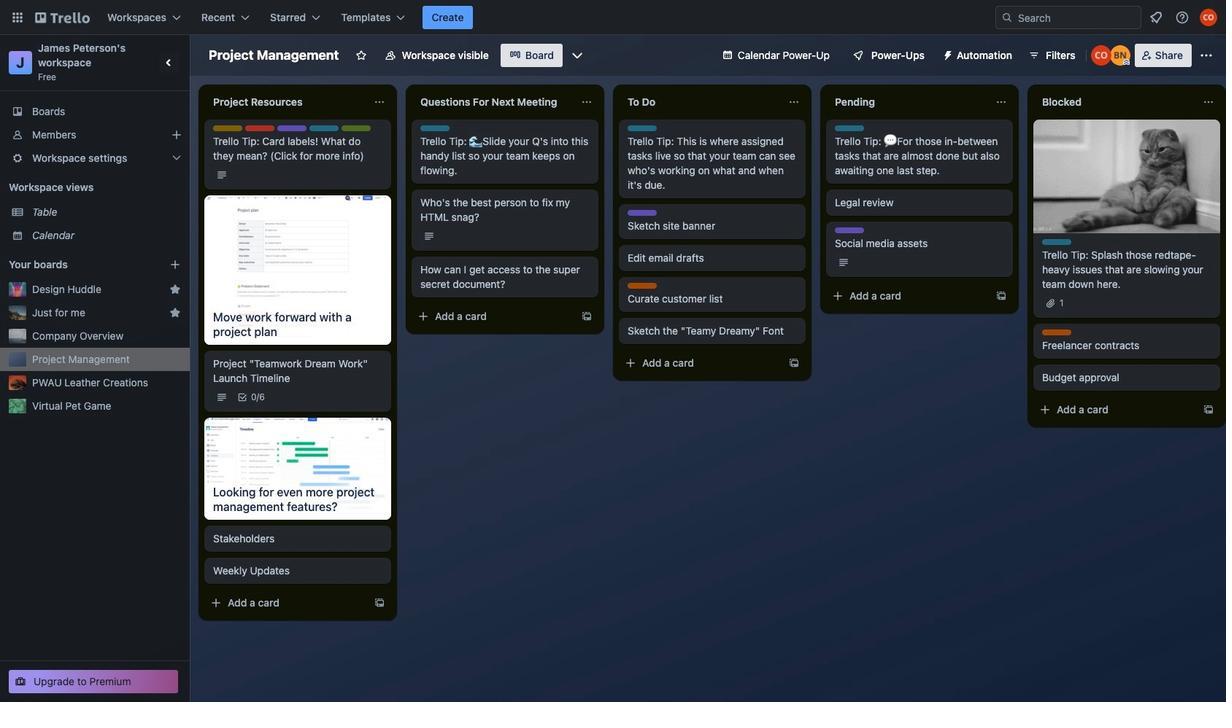 Task type: describe. For each thing, give the bounding box(es) containing it.
0 horizontal spatial color: orange, title: "one more step" element
[[628, 283, 657, 289]]

color: yellow, title: "copy request" element
[[213, 126, 242, 131]]

back to home image
[[35, 6, 90, 29]]

customize views image
[[570, 48, 585, 63]]

create from template… image
[[996, 290, 1007, 302]]

ben nelson (bennelson96) image
[[1110, 45, 1130, 66]]

2 vertical spatial color: purple, title: "design team" element
[[835, 228, 864, 234]]

primary element
[[0, 0, 1226, 35]]

1 horizontal spatial color: purple, title: "design team" element
[[628, 210, 657, 216]]

search image
[[1001, 12, 1013, 23]]

1 horizontal spatial color: orange, title: "one more step" element
[[1042, 330, 1071, 336]]

this member is an admin of this board. image
[[1123, 59, 1130, 66]]

add board image
[[169, 259, 181, 271]]

0 notifications image
[[1147, 9, 1165, 26]]

star or unstar board image
[[355, 50, 367, 61]]

show menu image
[[1199, 48, 1214, 63]]



Task type: locate. For each thing, give the bounding box(es) containing it.
0 vertical spatial christina overa (christinaovera) image
[[1200, 9, 1217, 26]]

Search field
[[1013, 7, 1141, 28]]

christina overa (christinaovera) image
[[1200, 9, 1217, 26], [1091, 45, 1111, 66]]

None text field
[[204, 91, 368, 114], [412, 91, 575, 114], [826, 91, 990, 114], [1033, 91, 1197, 114], [204, 91, 368, 114], [412, 91, 575, 114], [826, 91, 990, 114], [1033, 91, 1197, 114]]

2 horizontal spatial color: purple, title: "design team" element
[[835, 228, 864, 234]]

open information menu image
[[1175, 10, 1190, 25]]

starred icon image
[[169, 284, 181, 296], [169, 307, 181, 319]]

1 vertical spatial starred icon image
[[169, 307, 181, 319]]

Board name text field
[[201, 44, 346, 67]]

0 vertical spatial starred icon image
[[169, 284, 181, 296]]

christina overa (christinaovera) image left this member is an admin of this board. icon
[[1091, 45, 1111, 66]]

1 vertical spatial christina overa (christinaovera) image
[[1091, 45, 1111, 66]]

0 vertical spatial color: orange, title: "one more step" element
[[628, 283, 657, 289]]

1 vertical spatial color: orange, title: "one more step" element
[[1042, 330, 1071, 336]]

workspace navigation collapse icon image
[[159, 53, 180, 73]]

color: purple, title: "design team" element
[[277, 126, 307, 131], [628, 210, 657, 216], [835, 228, 864, 234]]

0 vertical spatial color: purple, title: "design team" element
[[277, 126, 307, 131]]

None text field
[[619, 91, 782, 114]]

your boards with 6 items element
[[9, 256, 147, 274]]

1 vertical spatial color: purple, title: "design team" element
[[628, 210, 657, 216]]

sm image
[[936, 44, 957, 64]]

color: lime, title: "halp" element
[[342, 126, 371, 131]]

1 horizontal spatial christina overa (christinaovera) image
[[1200, 9, 1217, 26]]

christina overa (christinaovera) image right open information menu icon at the top right of the page
[[1200, 9, 1217, 26]]

2 starred icon image from the top
[[169, 307, 181, 319]]

0 horizontal spatial color: purple, title: "design team" element
[[277, 126, 307, 131]]

color: orange, title: "one more step" element
[[628, 283, 657, 289], [1042, 330, 1071, 336]]

0 horizontal spatial christina overa (christinaovera) image
[[1091, 45, 1111, 66]]

color: sky, title: "trello tip" element
[[309, 126, 339, 131], [420, 126, 450, 131], [628, 126, 657, 131], [835, 126, 864, 131], [1042, 239, 1071, 245]]

1 starred icon image from the top
[[169, 284, 181, 296]]

color: red, title: "priority" element
[[245, 126, 274, 131]]

create from template… image
[[581, 311, 593, 323], [788, 358, 800, 369], [1203, 404, 1214, 416], [374, 597, 385, 609]]



Task type: vqa. For each thing, say whether or not it's contained in the screenshot.
21,
no



